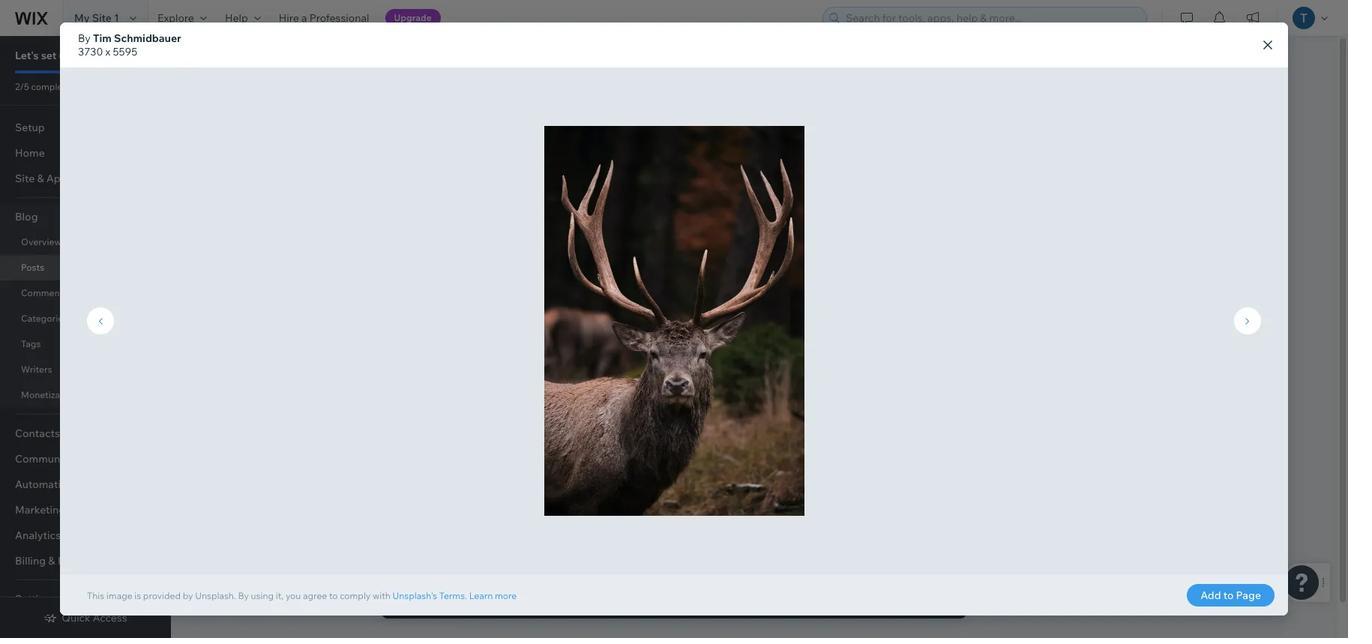 Task type: locate. For each thing, give the bounding box(es) containing it.
1 vertical spatial publish
[[564, 596, 605, 611]]

and right seo at the top left of page
[[391, 110, 412, 125]]

quick
[[62, 611, 91, 625]]

0 vertical spatial posts
[[480, 560, 512, 575]]

see
[[430, 560, 450, 575], [430, 596, 450, 611]]

categories down professional
[[320, 59, 374, 72]]

blog
[[99, 49, 122, 62]]

my
[[74, 11, 90, 25]]

0 vertical spatial first
[[539, 560, 561, 575]]

categories down comments
[[21, 313, 68, 324]]

Title field
[[354, 231, 605, 256]]

2 site. from the top
[[635, 596, 658, 611]]

posts inside 'alert'
[[480, 596, 512, 611]]

your inside sidebar element
[[74, 49, 97, 62]]

and left help
[[537, 110, 558, 125]]

blog button
[[0, 204, 165, 230]]

automations
[[15, 478, 79, 491]]

categories
[[320, 59, 374, 72], [21, 313, 68, 324]]

0 horizontal spatial and
[[391, 110, 412, 125]]

2 to see your posts live, first publish your site. from the top
[[414, 596, 658, 611]]

0 vertical spatial publish
[[564, 560, 605, 575]]

0 vertical spatial see
[[430, 560, 450, 575]]

a
[[302, 11, 307, 25]]

categories inside sidebar element
[[21, 313, 68, 324]]

site.
[[635, 560, 658, 575], [635, 596, 658, 611]]

blog.
[[712, 110, 740, 125]]

let's set up your blog
[[15, 49, 122, 62]]

2 and from the left
[[537, 110, 558, 125]]

upgrade
[[394, 12, 432, 23]]

1 and from the left
[[391, 110, 412, 125]]

0 vertical spatial categories
[[320, 59, 374, 72]]

monetization link
[[0, 383, 165, 408]]

1 horizontal spatial categories
[[320, 59, 374, 72]]

first
[[539, 560, 561, 575], [539, 596, 561, 611]]

2 to from the top
[[414, 596, 428, 611]]

and
[[391, 110, 412, 125], [537, 110, 558, 125]]

images
[[494, 110, 534, 125]]

1 vertical spatial to see your posts live, first publish your site.
[[414, 596, 658, 611]]

site
[[92, 11, 112, 25]]

overview
[[21, 236, 61, 248]]

posts
[[480, 560, 512, 575], [480, 596, 512, 611]]

social
[[415, 110, 447, 125]]

your
[[74, 49, 97, 62], [684, 110, 709, 125], [453, 560, 478, 575], [607, 560, 632, 575], [453, 596, 478, 611], [607, 596, 632, 611]]

to see your posts live, first publish your site. alert
[[382, 587, 967, 619]]

comments link
[[0, 281, 165, 306]]

0 vertical spatial live,
[[514, 560, 536, 575]]

1 vertical spatial live,
[[514, 596, 536, 611]]

0 vertical spatial to
[[414, 560, 428, 575]]

to
[[414, 560, 428, 575], [414, 596, 428, 611]]

1 vertical spatial see
[[430, 596, 450, 611]]

hire a professional link
[[270, 0, 379, 36]]

to see your posts live, first publish your site.
[[414, 560, 658, 575], [414, 596, 658, 611]]

quick access button
[[44, 611, 127, 625]]

setup
[[15, 121, 45, 134]]

set
[[320, 110, 339, 125]]

upgrade button
[[385, 9, 441, 27]]

category
[[652, 212, 698, 226]]

2 see from the top
[[430, 596, 450, 611]]

automations link
[[0, 472, 165, 497]]

writers
[[21, 364, 52, 375]]

0 vertical spatial site.
[[635, 560, 658, 575]]

posts link
[[0, 255, 165, 281]]

1 vertical spatial first
[[539, 596, 561, 611]]

help button
[[216, 0, 270, 36]]

2 publish from the top
[[564, 596, 605, 611]]

categories inside 'button'
[[320, 59, 374, 72]]

1 to see your posts live, first publish your site. from the top
[[414, 560, 658, 575]]

1 vertical spatial categories
[[21, 313, 68, 324]]

alert
[[382, 551, 967, 583]]

1 horizontal spatial and
[[537, 110, 558, 125]]

blog
[[15, 210, 38, 224]]

help
[[561, 110, 585, 125]]

publish
[[564, 560, 605, 575], [564, 596, 605, 611]]

set
[[41, 49, 57, 62]]

1 publish from the top
[[564, 560, 605, 575]]

categories for categories 'button'
[[320, 59, 374, 72]]

0 vertical spatial to see your posts live, first publish your site.
[[414, 560, 658, 575]]

2 posts from the top
[[480, 596, 512, 611]]

0 horizontal spatial categories
[[21, 313, 68, 324]]

1 vertical spatial site.
[[635, 596, 658, 611]]

2 live, from the top
[[514, 596, 536, 611]]

my site 1
[[74, 11, 119, 25]]

1 vertical spatial posts
[[480, 596, 512, 611]]

Description text field
[[349, 292, 610, 395]]

set the seo and social sharing images and help readers navigate your blog. learn more
[[320, 110, 806, 125]]

sidebar element
[[0, 36, 171, 638]]

to inside to see your posts live, first publish your site. 'alert'
[[414, 596, 428, 611]]

live,
[[514, 560, 536, 575], [514, 596, 536, 611]]

2 first from the top
[[539, 596, 561, 611]]

monetization
[[21, 389, 77, 401]]

comments
[[21, 287, 68, 299]]

1 posts from the top
[[480, 560, 512, 575]]

overview link
[[0, 230, 165, 255]]

1 vertical spatial to
[[414, 596, 428, 611]]

hire a professional
[[279, 11, 370, 25]]



Task type: vqa. For each thing, say whether or not it's contained in the screenshot.
Tags
yes



Task type: describe. For each thing, give the bounding box(es) containing it.
1 live, from the top
[[514, 560, 536, 575]]

learn
[[743, 110, 774, 125]]

readers
[[588, 110, 631, 125]]

posts
[[21, 262, 44, 273]]

site. inside 'alert'
[[635, 596, 658, 611]]

home link
[[0, 140, 165, 166]]

access
[[93, 611, 127, 625]]

alert containing to see your posts live, first publish your site.
[[382, 551, 967, 583]]

categories link
[[0, 306, 165, 332]]

more
[[777, 110, 806, 125]]

categories button
[[312, 54, 381, 77]]

the
[[342, 110, 360, 125]]

hire
[[279, 11, 299, 25]]

1 site. from the top
[[635, 560, 658, 575]]

seo
[[363, 110, 388, 125]]

to see your posts live, first publish your site. inside to see your posts live, first publish your site. 'alert'
[[414, 596, 658, 611]]

writers link
[[0, 357, 165, 383]]

publish inside 'alert'
[[564, 596, 605, 611]]

explore
[[157, 11, 194, 25]]

dismiss
[[910, 560, 953, 575]]

see inside 'alert'
[[430, 596, 450, 611]]

first inside 'alert'
[[539, 596, 561, 611]]

setup link
[[0, 115, 165, 140]]

2/5
[[15, 81, 29, 92]]

1 to from the top
[[414, 560, 428, 575]]

categories for categories link
[[21, 313, 68, 324]]

tags link
[[0, 332, 165, 357]]

sharing
[[449, 110, 491, 125]]

home
[[15, 146, 45, 160]]

image
[[700, 212, 731, 226]]

help
[[225, 11, 248, 25]]

1 first from the top
[[539, 560, 561, 575]]

2/5 completed
[[15, 81, 76, 92]]

category image
[[652, 212, 731, 226]]

professional
[[310, 11, 370, 25]]

dismiss button
[[910, 558, 953, 576]]

settings
[[15, 593, 57, 606]]

learn more link
[[743, 108, 806, 126]]

Search for tools, apps, help & more... field
[[842, 8, 1143, 29]]

quick access
[[62, 611, 127, 625]]

let's
[[15, 49, 39, 62]]

tags
[[21, 338, 41, 350]]

live, inside 'alert'
[[514, 596, 536, 611]]

navigate
[[633, 110, 681, 125]]

completed
[[31, 81, 76, 92]]

1
[[114, 11, 119, 25]]

1 see from the top
[[430, 560, 450, 575]]

up
[[59, 49, 72, 62]]

settings link
[[0, 587, 165, 612]]



